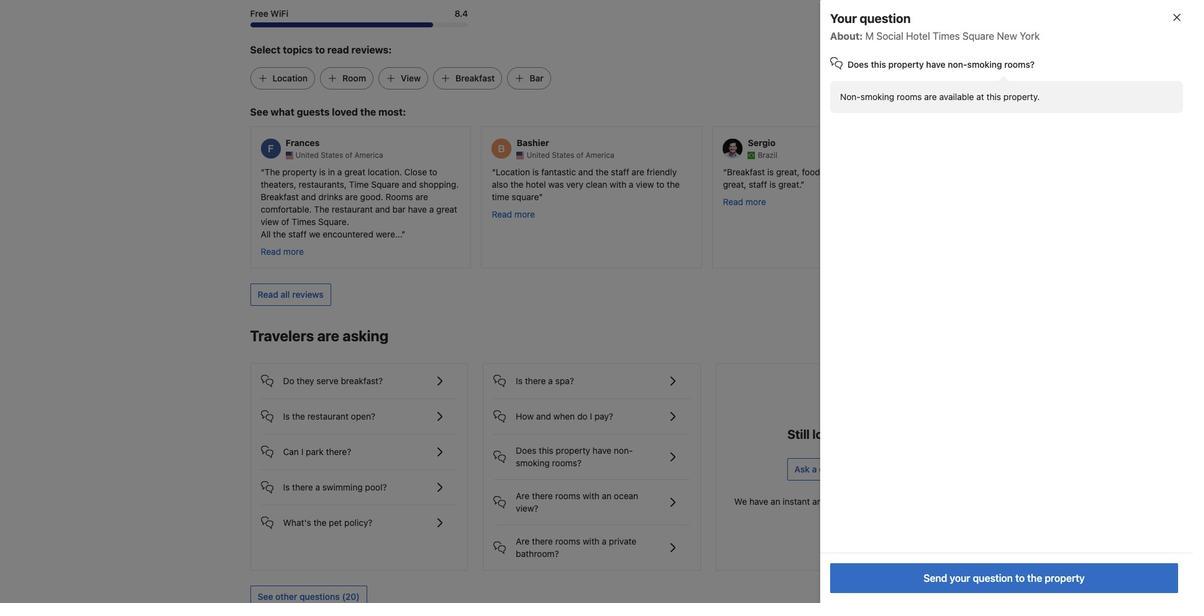 Task type: locate. For each thing, give the bounding box(es) containing it.
1 horizontal spatial an
[[771, 496, 781, 507]]

what's the pet policy? button
[[261, 505, 458, 530]]

breakfast inside " breakfast is great, food is great, location is great, staff is great.
[[727, 166, 765, 177]]

" for time
[[402, 229, 406, 239]]

are up view?
[[516, 490, 530, 501]]

there for is there a spa?
[[525, 375, 546, 386]]

with left ocean
[[583, 490, 600, 501]]

3 " from the left
[[723, 166, 727, 177]]

property.
[[1004, 91, 1040, 102]]

great down shopping. in the left top of the page
[[437, 204, 458, 214]]

they
[[297, 375, 314, 386]]

hotel
[[526, 179, 546, 189]]

united states of america image
[[517, 152, 524, 159]]

1 horizontal spatial non-
[[948, 59, 968, 70]]

america for staff
[[586, 150, 615, 160]]

1 horizontal spatial new
[[998, 30, 1018, 42]]

great, left location
[[832, 166, 855, 177]]

is there a swimming pool? button
[[261, 470, 458, 495]]

non-
[[948, 59, 968, 70], [614, 445, 633, 456]]

property for does this property have non-smoking rooms?
[[889, 59, 924, 70]]

rooms inside the 'are there rooms with a private bathroom?'
[[556, 536, 581, 546]]

0 horizontal spatial square
[[371, 179, 400, 189]]

1 vertical spatial times
[[292, 216, 316, 227]]

with right clean
[[610, 179, 627, 189]]

is there a spa?
[[516, 375, 574, 386]]

ask
[[795, 464, 810, 474]]

"
[[261, 166, 265, 177], [492, 166, 496, 177], [723, 166, 727, 177]]

send
[[924, 573, 948, 584]]

united down bashier at the top left of page
[[527, 150, 550, 160]]

america
[[355, 150, 383, 160], [586, 150, 615, 160]]

to right your
[[1016, 573, 1025, 584]]

and down close
[[402, 179, 417, 189]]

1 horizontal spatial united states of america
[[527, 150, 615, 160]]

1 vertical spatial questions
[[300, 591, 340, 602]]

" down bar
[[402, 229, 406, 239]]

ask a question
[[795, 464, 855, 474]]

york up hotel
[[919, 9, 934, 18]]

location.
[[368, 166, 402, 177]]

2 horizontal spatial read more button
[[723, 196, 767, 208]]

question up the social
[[860, 11, 911, 25]]

1 horizontal spatial questions
[[877, 496, 916, 507]]

read
[[328, 44, 349, 55]]

we
[[735, 496, 748, 507]]

of down 'comfortable.'
[[281, 216, 290, 227]]

is
[[516, 375, 523, 386], [283, 411, 290, 421], [283, 482, 290, 492]]

loved
[[332, 106, 358, 118]]

1 horizontal spatial of
[[345, 150, 353, 160]]

is left "in"
[[319, 166, 326, 177]]

i right 'can'
[[301, 446, 304, 457]]

travelers are asking
[[250, 327, 389, 344]]

1 vertical spatial york
[[1020, 30, 1040, 42]]

smoking for does this property have non- smoking rooms?
[[516, 457, 550, 468]]

2 " from the left
[[492, 166, 496, 177]]

great up time at the top
[[345, 166, 366, 177]]

states up the fantastic
[[552, 150, 575, 160]]

2 vertical spatial question
[[973, 573, 1014, 584]]

rooms
[[386, 191, 413, 202]]

private
[[609, 536, 637, 546]]

square up does this property have non-smoking rooms?
[[963, 30, 995, 42]]

2 vertical spatial with
[[583, 536, 600, 546]]

is inside " the property is in a great location. close to theaters, restaurants, time square and shopping. breakfast and drinks are good. rooms are comfortable. the restaurant and bar have a great view of times square. all the staff we encountered were...
[[319, 166, 326, 177]]

2 states from the left
[[552, 150, 575, 160]]

1 vertical spatial rooms?
[[552, 457, 582, 468]]

united states of america image
[[286, 152, 293, 159]]

states
[[321, 150, 343, 160], [552, 150, 575, 160]]

are left available
[[925, 91, 938, 102]]

bar
[[393, 204, 406, 214]]

0 horizontal spatial question
[[820, 464, 855, 474]]

0 horizontal spatial rooms?
[[552, 457, 582, 468]]

york up property.
[[1020, 30, 1040, 42]]

i right the do
[[590, 411, 593, 421]]

square.
[[318, 216, 349, 227]]

times right hotel
[[933, 30, 961, 42]]

wifi
[[271, 8, 289, 19]]

rooms up bathroom?
[[556, 536, 581, 546]]

and left bar
[[375, 204, 390, 214]]

square inside your question about: m social hotel times square new york
[[963, 30, 995, 42]]

0 horizontal spatial read more
[[261, 246, 304, 257]]

" for " the property is in a great location. close to theaters, restaurants, time square and shopping. breakfast and drinks are good. rooms are comfortable. the restaurant and bar have a great view of times square. all the staff we encountered were...
[[261, 166, 265, 177]]

2 america from the left
[[586, 150, 615, 160]]

and down "restaurants,"
[[301, 191, 316, 202]]

still
[[788, 427, 810, 441]]

1 vertical spatial great
[[437, 204, 458, 214]]

2 vertical spatial breakfast
[[261, 191, 299, 202]]

united down frances
[[296, 150, 319, 160]]

times inside " the property is in a great location. close to theaters, restaurants, time square and shopping. breakfast and drinks are good. rooms are comfortable. the restaurant and bar have a great view of times square. all the staff we encountered were...
[[292, 216, 316, 227]]

property
[[889, 59, 924, 70], [282, 166, 317, 177], [556, 445, 591, 456], [1045, 573, 1085, 584]]

0 horizontal spatial read more button
[[261, 245, 304, 258]]

the inside send your question to the property button
[[1028, 573, 1043, 584]]

are inside are there rooms with an ocean view?
[[516, 490, 530, 501]]

is
[[319, 166, 326, 177], [533, 166, 539, 177], [768, 166, 774, 177], [823, 166, 830, 177], [892, 166, 898, 177], [770, 179, 776, 189]]

all
[[261, 229, 271, 239]]

0 vertical spatial see
[[250, 106, 268, 118]]

" location is fantastic and the staff are friendly also the hotel was very clean with a view to the time square
[[492, 166, 680, 202]]

send your question to the property button
[[831, 563, 1179, 593]]

are there rooms with a private bathroom?
[[516, 536, 637, 559]]

1 horizontal spatial smoking
[[861, 91, 895, 102]]

2 horizontal spatial this
[[987, 91, 1002, 102]]

free
[[250, 8, 268, 19]]

1 horizontal spatial staff
[[611, 166, 630, 177]]

the down "drinks"
[[314, 204, 330, 214]]

is inside " location is fantastic and the staff are friendly also the hotel was very clean with a view to the time square
[[533, 166, 539, 177]]

2 horizontal spatial read more
[[723, 196, 767, 207]]

rooms for a
[[556, 536, 581, 546]]

with for an
[[583, 490, 600, 501]]

1 united from the left
[[296, 150, 319, 160]]

2 horizontal spatial breakfast
[[727, 166, 765, 177]]

2 horizontal spatial "
[[723, 166, 727, 177]]

" for great.
[[801, 179, 805, 189]]

york inside your question about: m social hotel times square new york
[[1020, 30, 1040, 42]]

read more button down 'all'
[[261, 245, 304, 258]]

also
[[492, 179, 508, 189]]

rooms?
[[1005, 59, 1035, 70], [552, 457, 582, 468]]

to inside button
[[1016, 573, 1025, 584]]

america up clean
[[586, 150, 615, 160]]

0 horizontal spatial new
[[901, 9, 917, 18]]

an inside are there rooms with an ocean view?
[[602, 490, 612, 501]]

with left private
[[583, 536, 600, 546]]

see left other
[[258, 591, 273, 602]]

close
[[405, 166, 427, 177]]

are there rooms with a private bathroom? button
[[494, 525, 691, 560]]

there up view?
[[532, 490, 553, 501]]

location up also in the top of the page
[[496, 166, 530, 177]]

non- inside does this property have non- smoking rooms?
[[614, 445, 633, 456]]

1 horizontal spatial times
[[933, 30, 961, 42]]

1 vertical spatial see
[[258, 591, 273, 602]]

" for " location is fantastic and the staff are friendly also the hotel was very clean with a view to the time square
[[492, 166, 496, 177]]

1 vertical spatial this
[[987, 91, 1002, 102]]

more down brazil icon
[[746, 196, 767, 207]]

this right at
[[987, 91, 1002, 102]]

topics
[[283, 44, 313, 55]]

staff down brazil icon
[[749, 179, 768, 189]]

1 horizontal spatial the
[[314, 204, 330, 214]]

is for is the restaurant open?
[[283, 411, 290, 421]]

states up "in"
[[321, 150, 343, 160]]

1 horizontal spatial america
[[586, 150, 615, 160]]

read more button down square
[[492, 208, 535, 221]]

1 horizontal spatial "
[[539, 191, 543, 202]]

0 horizontal spatial i
[[301, 446, 304, 457]]

0 vertical spatial read more
[[723, 196, 767, 207]]

more for " the property is in a great location. close to theaters, restaurants, time square and shopping. breakfast and drinks are good. rooms are comfortable. the restaurant and bar have a great view of times square. all the staff we encountered were...
[[284, 246, 304, 257]]

0 horizontal spatial more
[[284, 246, 304, 257]]

bathroom?
[[516, 548, 559, 559]]

1 horizontal spatial breakfast
[[456, 73, 495, 83]]

0 vertical spatial more
[[746, 196, 767, 207]]

to down friendly at top right
[[657, 179, 665, 189]]

2 horizontal spatial "
[[801, 179, 805, 189]]

shopping.
[[419, 179, 459, 189]]

are there rooms with an ocean view?
[[516, 490, 639, 513]]

are left friendly at top right
[[632, 166, 645, 177]]

question
[[860, 11, 911, 25], [820, 464, 855, 474], [973, 573, 1014, 584]]

more down square
[[515, 209, 535, 219]]

square down 'location.'
[[371, 179, 400, 189]]

are
[[516, 490, 530, 501], [516, 536, 530, 546]]

read more down square
[[492, 209, 535, 219]]

2 are from the top
[[516, 536, 530, 546]]

smoking down m
[[861, 91, 895, 102]]

1 vertical spatial "
[[539, 191, 543, 202]]

0 vertical spatial the
[[265, 166, 280, 177]]

smoking up view?
[[516, 457, 550, 468]]

2 horizontal spatial of
[[577, 150, 584, 160]]

of for and
[[577, 150, 584, 160]]

does for does this property have non- smoking rooms?
[[516, 445, 537, 456]]

pet
[[329, 517, 342, 528]]

to up shopping. in the left top of the page
[[430, 166, 438, 177]]

non- inside your question dialog
[[948, 59, 968, 70]]

times up we
[[292, 216, 316, 227]]

and
[[579, 166, 594, 177], [402, 179, 417, 189], [301, 191, 316, 202], [375, 204, 390, 214], [536, 411, 551, 421]]

non- up ocean
[[614, 445, 633, 456]]

reviews:
[[352, 44, 392, 55]]

rooms for available
[[897, 91, 922, 102]]

america up 'location.'
[[355, 150, 383, 160]]

location
[[858, 166, 890, 177]]

great,
[[777, 166, 800, 177], [832, 166, 855, 177], [723, 179, 747, 189]]

read for " the property is in a great location. close to theaters, restaurants, time square and shopping. breakfast and drinks are good. rooms are comfortable. the restaurant and bar have a great view of times square. all the staff we encountered were...
[[261, 246, 281, 257]]

does this property have non-smoking rooms?
[[848, 59, 1035, 70]]

this down the when
[[539, 445, 554, 456]]

questions
[[877, 496, 916, 507], [300, 591, 340, 602]]

times inside your question about: m social hotel times square new york
[[933, 30, 961, 42]]

1 horizontal spatial "
[[492, 166, 496, 177]]

see
[[250, 106, 268, 118], [258, 591, 273, 602]]

read more for " location is fantastic and the staff are friendly also the hotel was very clean with a view to the time square
[[492, 209, 535, 219]]

2 horizontal spatial more
[[746, 196, 767, 207]]

0 horizontal spatial states
[[321, 150, 343, 160]]

location down the topics
[[273, 73, 308, 83]]

read more for " the property is in a great location. close to theaters, restaurants, time square and shopping. breakfast and drinks are good. rooms are comfortable. the restaurant and bar have a great view of times square. all the staff we encountered were...
[[261, 246, 304, 257]]

see inside button
[[258, 591, 273, 602]]

1 vertical spatial location
[[496, 166, 530, 177]]

2 vertical spatial read more
[[261, 246, 304, 257]]

1 vertical spatial is
[[283, 411, 290, 421]]

1 vertical spatial new
[[998, 30, 1018, 42]]

0 vertical spatial new
[[901, 9, 917, 18]]

question up answer
[[820, 464, 855, 474]]

an left ocean
[[602, 490, 612, 501]]

are inside your question dialog
[[925, 91, 938, 102]]

property inside " the property is in a great location. close to theaters, restaurants, time square and shopping. breakfast and drinks are good. rooms are comfortable. the restaurant and bar have a great view of times square. all the staff we encountered were...
[[282, 166, 317, 177]]

high score for new york
[[849, 9, 934, 18]]

1 united states of america from the left
[[296, 150, 383, 160]]

this is a carousel with rotating slides. it displays featured reviews of the property. use the next and previous buttons to navigate. region
[[240, 121, 944, 273]]

of
[[345, 150, 353, 160], [577, 150, 584, 160], [281, 216, 290, 227]]

0 vertical spatial "
[[801, 179, 805, 189]]

2 vertical spatial rooms
[[556, 536, 581, 546]]

1 vertical spatial the
[[314, 204, 330, 214]]

rooms inside are there rooms with an ocean view?
[[556, 490, 581, 501]]

are inside the 'are there rooms with a private bathroom?'
[[516, 536, 530, 546]]

an left instant
[[771, 496, 781, 507]]

0 vertical spatial are
[[516, 490, 530, 501]]

0 horizontal spatial "
[[402, 229, 406, 239]]

rooms? for does this property have non-smoking rooms?
[[1005, 59, 1035, 70]]

0 horizontal spatial view
[[261, 216, 279, 227]]

have down pay?
[[593, 445, 612, 456]]

1 horizontal spatial rooms?
[[1005, 59, 1035, 70]]

see for see other questions (20)
[[258, 591, 273, 602]]

with inside the 'are there rooms with a private bathroom?'
[[583, 536, 600, 546]]

looking?
[[813, 427, 862, 441]]

food
[[802, 166, 821, 177]]

read more button down brazil icon
[[723, 196, 767, 208]]

restaurant inside button
[[308, 411, 349, 421]]

0 vertical spatial staff
[[611, 166, 630, 177]]

0 horizontal spatial of
[[281, 216, 290, 227]]

0 horizontal spatial this
[[539, 445, 554, 456]]

0 horizontal spatial great
[[345, 166, 366, 177]]

does inside your question dialog
[[848, 59, 869, 70]]

m
[[866, 30, 874, 42]]

staff inside " breakfast is great, food is great, location is great, staff is great.
[[749, 179, 768, 189]]

have right bar
[[408, 204, 427, 214]]

this inside does this property have non- smoking rooms?
[[539, 445, 554, 456]]

there left spa?
[[525, 375, 546, 386]]

read more button for breakfast is great, food is great, location is great, staff is great.
[[723, 196, 767, 208]]

with
[[610, 179, 627, 189], [583, 490, 600, 501], [583, 536, 600, 546]]

are up bathroom?
[[516, 536, 530, 546]]

does inside does this property have non- smoking rooms?
[[516, 445, 537, 456]]

1 horizontal spatial square
[[963, 30, 995, 42]]

a right clean
[[629, 179, 634, 189]]

your
[[950, 573, 971, 584]]

there for is there a swimming pool?
[[292, 482, 313, 492]]

is down 'can'
[[283, 482, 290, 492]]

good.
[[360, 191, 383, 202]]

read more down 'all'
[[261, 246, 304, 257]]

view up 'all'
[[261, 216, 279, 227]]

1 america from the left
[[355, 150, 383, 160]]

more down 'comfortable.'
[[284, 246, 304, 257]]

open?
[[351, 411, 376, 421]]

all
[[281, 289, 290, 300]]

york
[[919, 9, 934, 18], [1020, 30, 1040, 42]]

0 vertical spatial restaurant
[[332, 204, 373, 214]]

and inside " location is fantastic and the staff are friendly also the hotel was very clean with a view to the time square
[[579, 166, 594, 177]]

of up time at the top
[[345, 150, 353, 160]]

with inside are there rooms with an ocean view?
[[583, 490, 600, 501]]

this down m
[[871, 59, 887, 70]]

breakfast down theaters,
[[261, 191, 299, 202]]

question right your
[[973, 573, 1014, 584]]

restaurant left open?
[[308, 411, 349, 421]]

view down friendly at top right
[[636, 179, 654, 189]]

questions right "most"
[[877, 496, 916, 507]]

1 vertical spatial are
[[516, 536, 530, 546]]

rooms? up property.
[[1005, 59, 1035, 70]]

great, left great.
[[723, 179, 747, 189]]

and up clean
[[579, 166, 594, 177]]

rooms
[[897, 91, 922, 102], [556, 490, 581, 501], [556, 536, 581, 546]]

read more button
[[723, 196, 767, 208], [492, 208, 535, 221], [261, 245, 304, 258]]

1 vertical spatial smoking
[[861, 91, 895, 102]]

smoking inside does this property have non- smoking rooms?
[[516, 457, 550, 468]]

a left spa?
[[549, 375, 553, 386]]

0 horizontal spatial does
[[516, 445, 537, 456]]

of up "very" on the top of page
[[577, 150, 584, 160]]

2 horizontal spatial smoking
[[968, 59, 1003, 70]]

rooms? inside your question dialog
[[1005, 59, 1035, 70]]

the up theaters,
[[265, 166, 280, 177]]

0 vertical spatial times
[[933, 30, 961, 42]]

1 vertical spatial question
[[820, 464, 855, 474]]

0 horizontal spatial york
[[919, 9, 934, 18]]

have inside does this property have non- smoking rooms?
[[593, 445, 612, 456]]

there inside are there rooms with an ocean view?
[[532, 490, 553, 501]]

see for see what guests loved the most:
[[250, 106, 268, 118]]

property inside does this property have non- smoking rooms?
[[556, 445, 591, 456]]

0 vertical spatial this
[[871, 59, 887, 70]]

" for " breakfast is great, food is great, location is great, staff is great.
[[723, 166, 727, 177]]

1 vertical spatial with
[[583, 490, 600, 501]]

2 united states of america from the left
[[527, 150, 615, 160]]

have up non-smoking rooms are available at this property.
[[927, 59, 946, 70]]

united
[[296, 150, 319, 160], [527, 150, 550, 160]]

" inside " location is fantastic and the staff are friendly also the hotel was very clean with a view to the time square
[[492, 166, 496, 177]]

staff left we
[[289, 229, 307, 239]]

" inside " breakfast is great, food is great, location is great, staff is great.
[[723, 166, 727, 177]]

does down how
[[516, 445, 537, 456]]

is for is there a swimming pool?
[[283, 482, 290, 492]]

is up hotel
[[533, 166, 539, 177]]

read more down brazil icon
[[723, 196, 767, 207]]

0 horizontal spatial united states of america
[[296, 150, 383, 160]]

" inside " the property is in a great location. close to theaters, restaurants, time square and shopping. breakfast and drinks are good. rooms are comfortable. the restaurant and bar have a great view of times square. all the staff we encountered were...
[[261, 166, 265, 177]]

great
[[345, 166, 366, 177], [437, 204, 458, 214]]

2 united from the left
[[527, 150, 550, 160]]

1 vertical spatial rooms
[[556, 490, 581, 501]]

see left the what
[[250, 106, 268, 118]]

2 vertical spatial smoking
[[516, 457, 550, 468]]

do
[[578, 411, 588, 421]]

0 horizontal spatial questions
[[300, 591, 340, 602]]

2 vertical spatial more
[[284, 246, 304, 257]]

breakfast down brazil icon
[[727, 166, 765, 177]]

0 vertical spatial non-
[[948, 59, 968, 70]]

0 vertical spatial is
[[516, 375, 523, 386]]

smoking up at
[[968, 59, 1003, 70]]

0 vertical spatial i
[[590, 411, 593, 421]]

serve
[[317, 375, 339, 386]]

1 states from the left
[[321, 150, 343, 160]]

location
[[273, 73, 308, 83], [496, 166, 530, 177]]

rooms inside your question dialog
[[897, 91, 922, 102]]

0 horizontal spatial location
[[273, 73, 308, 83]]

2 horizontal spatial question
[[973, 573, 1014, 584]]

0 vertical spatial does
[[848, 59, 869, 70]]

rooms down does this property have non-smoking rooms?
[[897, 91, 922, 102]]

united states of america for in
[[296, 150, 383, 160]]

instant
[[783, 496, 810, 507]]

rooms? inside does this property have non- smoking rooms?
[[552, 457, 582, 468]]

0 horizontal spatial non-
[[614, 445, 633, 456]]

rooms? up are there rooms with an ocean view?
[[552, 457, 582, 468]]

breakfast inside " the property is in a great location. close to theaters, restaurants, time square and shopping. breakfast and drinks are good. rooms are comfortable. the restaurant and bar have a great view of times square. all the staff we encountered were...
[[261, 191, 299, 202]]

there inside the 'are there rooms with a private bathroom?'
[[532, 536, 553, 546]]

america for great
[[355, 150, 383, 160]]

to
[[315, 44, 325, 55], [430, 166, 438, 177], [657, 179, 665, 189], [844, 496, 852, 507], [1016, 573, 1025, 584]]

staff
[[611, 166, 630, 177], [749, 179, 768, 189], [289, 229, 307, 239]]

question for send your question to the property
[[973, 573, 1014, 584]]

1 horizontal spatial view
[[636, 179, 654, 189]]

there up what's
[[292, 482, 313, 492]]

0 vertical spatial questions
[[877, 496, 916, 507]]

guests
[[297, 106, 330, 118]]

property for " the property is in a great location. close to theaters, restaurants, time square and shopping. breakfast and drinks are good. rooms are comfortable. the restaurant and bar have a great view of times square. all the staff we encountered were...
[[282, 166, 317, 177]]

read more for " breakfast is great, food is great, location is great, staff is great.
[[723, 196, 767, 207]]

0 vertical spatial rooms
[[897, 91, 922, 102]]

1 horizontal spatial read more button
[[492, 208, 535, 221]]

square inside " the property is in a great location. close to theaters, restaurants, time square and shopping. breakfast and drinks are good. rooms are comfortable. the restaurant and bar have a great view of times square. all the staff we encountered were...
[[371, 179, 400, 189]]

what's
[[283, 517, 311, 528]]

2 vertical spatial this
[[539, 445, 554, 456]]

questions left (20)
[[300, 591, 340, 602]]

states for frances
[[321, 150, 343, 160]]

0 horizontal spatial staff
[[289, 229, 307, 239]]

1 " from the left
[[261, 166, 265, 177]]

0 vertical spatial view
[[636, 179, 654, 189]]

have right we
[[750, 496, 769, 507]]

united states of america up the fantastic
[[527, 150, 615, 160]]

1 horizontal spatial question
[[860, 11, 911, 25]]

do they serve breakfast?
[[283, 375, 383, 386]]

1 are from the top
[[516, 490, 530, 501]]

united states of america for and
[[527, 150, 615, 160]]

question inside your question about: m social hotel times square new york
[[860, 11, 911, 25]]

1 horizontal spatial united
[[527, 150, 550, 160]]

question for ask a question
[[820, 464, 855, 474]]

there up bathroom?
[[532, 536, 553, 546]]

0 vertical spatial york
[[919, 9, 934, 18]]

property for does this property have non- smoking rooms?
[[556, 445, 591, 456]]



Task type: describe. For each thing, give the bounding box(es) containing it.
send your question to the property
[[924, 573, 1085, 584]]

is right food
[[823, 166, 830, 177]]

a left swimming on the bottom of page
[[316, 482, 320, 492]]

room
[[343, 73, 366, 83]]

of for in
[[345, 150, 353, 160]]

property inside button
[[1045, 573, 1085, 584]]

read more button for the property is in a great location. close to theaters, restaurants, time square and shopping. breakfast and drinks are good. rooms are comfortable. the restaurant and bar have a great view of times square. all the staff we encountered were...
[[261, 245, 304, 258]]

" the property is in a great location. close to theaters, restaurants, time square and shopping. breakfast and drinks are good. rooms are comfortable. the restaurant and bar have a great view of times square. all the staff we encountered were...
[[261, 166, 459, 239]]

more for " breakfast is great, food is great, location is great, staff is great.
[[746, 196, 767, 207]]

the inside " the property is in a great location. close to theaters, restaurants, time square and shopping. breakfast and drinks are good. rooms are comfortable. the restaurant and bar have a great view of times square. all the staff we encountered were...
[[273, 229, 286, 239]]

about:
[[831, 30, 863, 42]]

more for " location is fantastic and the staff are friendly also the hotel was very clean with a view to the time square
[[515, 209, 535, 219]]

theaters,
[[261, 179, 297, 189]]

brazil image
[[748, 152, 756, 159]]

is right location
[[892, 166, 898, 177]]

" for was
[[539, 191, 543, 202]]

your question dialog
[[801, 0, 1194, 603]]

there for are there rooms with an ocean view?
[[532, 490, 553, 501]]

policy?
[[345, 517, 373, 528]]

other
[[276, 591, 297, 602]]

is for is there a spa?
[[516, 375, 523, 386]]

view
[[401, 73, 421, 83]]

see other questions (20) button
[[250, 586, 367, 603]]

social
[[877, 30, 904, 42]]

restaurants,
[[299, 179, 347, 189]]

a down shopping. in the left top of the page
[[430, 204, 434, 214]]

are for are there rooms with an ocean view?
[[516, 490, 530, 501]]

do
[[283, 375, 295, 386]]

pool?
[[365, 482, 387, 492]]

read for " breakfast is great, food is great, location is great, staff is great.
[[723, 196, 744, 207]]

are left asking
[[317, 327, 340, 344]]

available
[[940, 91, 975, 102]]

to left "most"
[[844, 496, 852, 507]]

0 horizontal spatial great,
[[723, 179, 747, 189]]

time
[[349, 179, 369, 189]]

score
[[868, 9, 887, 18]]

the inside is the restaurant open? button
[[292, 411, 305, 421]]

reviews
[[292, 289, 324, 300]]

sergio
[[748, 137, 776, 148]]

your question about: m social hotel times square new york
[[831, 11, 1040, 42]]

and inside button
[[536, 411, 551, 421]]

a inside the 'are there rooms with a private bathroom?'
[[602, 536, 607, 546]]

0 vertical spatial great
[[345, 166, 366, 177]]

have inside your question dialog
[[927, 59, 946, 70]]

1 horizontal spatial great
[[437, 204, 458, 214]]

see other questions (20)
[[258, 591, 360, 602]]

park
[[306, 446, 324, 457]]

for
[[889, 9, 899, 18]]

1 horizontal spatial i
[[590, 411, 593, 421]]

view?
[[516, 503, 539, 513]]

spa?
[[556, 375, 574, 386]]

are inside " location is fantastic and the staff are friendly also the hotel was very clean with a view to the time square
[[632, 166, 645, 177]]

read for " location is fantastic and the staff are friendly also the hotel was very clean with a view to the time square
[[492, 209, 512, 219]]

with for a
[[583, 536, 600, 546]]

with inside " location is fantastic and the staff are friendly also the hotel was very clean with a view to the time square
[[610, 179, 627, 189]]

when
[[554, 411, 575, 421]]

0 horizontal spatial the
[[265, 166, 280, 177]]

clean
[[586, 179, 608, 189]]

staff inside " the property is in a great location. close to theaters, restaurants, time square and shopping. breakfast and drinks are good. rooms are comfortable. the restaurant and bar have a great view of times square. all the staff we encountered were...
[[289, 229, 307, 239]]

does this property have non- smoking rooms?
[[516, 445, 633, 468]]

new inside your question about: m social hotel times square new york
[[998, 30, 1018, 42]]

questions inside button
[[300, 591, 340, 602]]

square
[[512, 191, 539, 202]]

view inside " the property is in a great location. close to theaters, restaurants, time square and shopping. breakfast and drinks are good. rooms are comfortable. the restaurant and bar have a great view of times square. all the staff we encountered were...
[[261, 216, 279, 227]]

non- for does this property have non-smoking rooms?
[[948, 59, 968, 70]]

does for does this property have non-smoking rooms?
[[848, 59, 869, 70]]

staff inside " location is fantastic and the staff are friendly also the hotel was very clean with a view to the time square
[[611, 166, 630, 177]]

0 vertical spatial breakfast
[[456, 73, 495, 83]]

swimming
[[323, 482, 363, 492]]

a right the ask
[[813, 464, 817, 474]]

free wifi
[[250, 8, 289, 19]]

very
[[567, 179, 584, 189]]

is there a swimming pool?
[[283, 482, 387, 492]]

are there rooms with an ocean view? button
[[494, 480, 691, 515]]

how
[[516, 411, 534, 421]]

united for property
[[296, 150, 319, 160]]

frances
[[286, 137, 320, 148]]

is down the brazil
[[768, 166, 774, 177]]

to left read
[[315, 44, 325, 55]]

what's the pet policy?
[[283, 517, 373, 528]]

how and when do i pay?
[[516, 411, 614, 421]]

2 horizontal spatial great,
[[832, 166, 855, 177]]

" breakfast is great, food is great, location is great, staff is great.
[[723, 166, 898, 189]]

a right "in"
[[338, 166, 342, 177]]

at
[[977, 91, 985, 102]]

select topics to read reviews:
[[250, 44, 392, 55]]

can
[[283, 446, 299, 457]]

1 vertical spatial i
[[301, 446, 304, 457]]

drinks
[[319, 191, 343, 202]]

(20)
[[342, 591, 360, 602]]

in
[[328, 166, 335, 177]]

of inside " the property is in a great location. close to theaters, restaurants, time square and shopping. breakfast and drinks are good. rooms are comfortable. the restaurant and bar have a great view of times square. all the staff we encountered were...
[[281, 216, 290, 227]]

your
[[831, 11, 857, 25]]

a inside " location is fantastic and the staff are friendly also the hotel was very clean with a view to the time square
[[629, 179, 634, 189]]

united for is
[[527, 150, 550, 160]]

great.
[[779, 179, 801, 189]]

were...
[[376, 229, 402, 239]]

comfortable.
[[261, 204, 312, 214]]

see what guests loved the most:
[[250, 106, 406, 118]]

select
[[250, 44, 281, 55]]

free wifi 8.4 meter
[[250, 22, 468, 27]]

read more button for location is fantastic and the staff are friendly also the hotel was very clean with a view to the time square
[[492, 208, 535, 221]]

rooms for an
[[556, 490, 581, 501]]

is there a spa? button
[[494, 364, 691, 388]]

to inside " location is fantastic and the staff are friendly also the hotel was very clean with a view to the time square
[[657, 179, 665, 189]]

there?
[[326, 446, 351, 457]]

still looking?
[[788, 427, 862, 441]]

friendly
[[647, 166, 677, 177]]

this for does this property have non-smoking rooms?
[[871, 59, 887, 70]]

rooms? for does this property have non- smoking rooms?
[[552, 457, 582, 468]]

asking
[[343, 327, 389, 344]]

was
[[549, 179, 564, 189]]

8.4
[[455, 8, 468, 19]]

bashier
[[517, 137, 549, 148]]

ocean
[[614, 490, 639, 501]]

are for are there rooms with a private bathroom?
[[516, 536, 530, 546]]

fantastic
[[542, 166, 576, 177]]

are down time at the top
[[345, 191, 358, 202]]

ask a question button
[[788, 458, 863, 480]]

0 vertical spatial location
[[273, 73, 308, 83]]

encountered
[[323, 229, 374, 239]]

do they serve breakfast? button
[[261, 364, 458, 388]]

to inside " the property is in a great location. close to theaters, restaurants, time square and shopping. breakfast and drinks are good. rooms are comfortable. the restaurant and bar have a great view of times square. all the staff we encountered were...
[[430, 166, 438, 177]]

non- for does this property have non- smoking rooms?
[[614, 445, 633, 456]]

are down shopping. in the left top of the page
[[416, 191, 428, 202]]

restaurant inside " the property is in a great location. close to theaters, restaurants, time square and shopping. breakfast and drinks are good. rooms are comfortable. the restaurant and bar have a great view of times square. all the staff we encountered were...
[[332, 204, 373, 214]]

is left great.
[[770, 179, 776, 189]]

the inside the what's the pet policy? button
[[314, 517, 327, 528]]

hotel
[[907, 30, 931, 42]]

this for does this property have non- smoking rooms?
[[539, 445, 554, 456]]

location inside " location is fantastic and the staff are friendly also the hotel was very clean with a view to the time square
[[496, 166, 530, 177]]

time
[[492, 191, 510, 202]]

breakfast?
[[341, 375, 383, 386]]

can i park there?
[[283, 446, 351, 457]]

smoking for does this property have non-smoking rooms?
[[968, 59, 1003, 70]]

states for bashier
[[552, 150, 575, 160]]

we
[[309, 229, 321, 239]]

view inside " location is fantastic and the staff are friendly also the hotel was very clean with a view to the time square
[[636, 179, 654, 189]]

what
[[271, 106, 295, 118]]

travelers
[[250, 327, 314, 344]]

have inside " the property is in a great location. close to theaters, restaurants, time square and shopping. breakfast and drinks are good. rooms are comfortable. the restaurant and bar have a great view of times square. all the staff we encountered were...
[[408, 204, 427, 214]]

high
[[849, 9, 865, 18]]

1 horizontal spatial great,
[[777, 166, 800, 177]]

there for are there rooms with a private bathroom?
[[532, 536, 553, 546]]

read all reviews button
[[250, 283, 331, 306]]



Task type: vqa. For each thing, say whether or not it's contained in the screenshot.
United States of America related to and
yes



